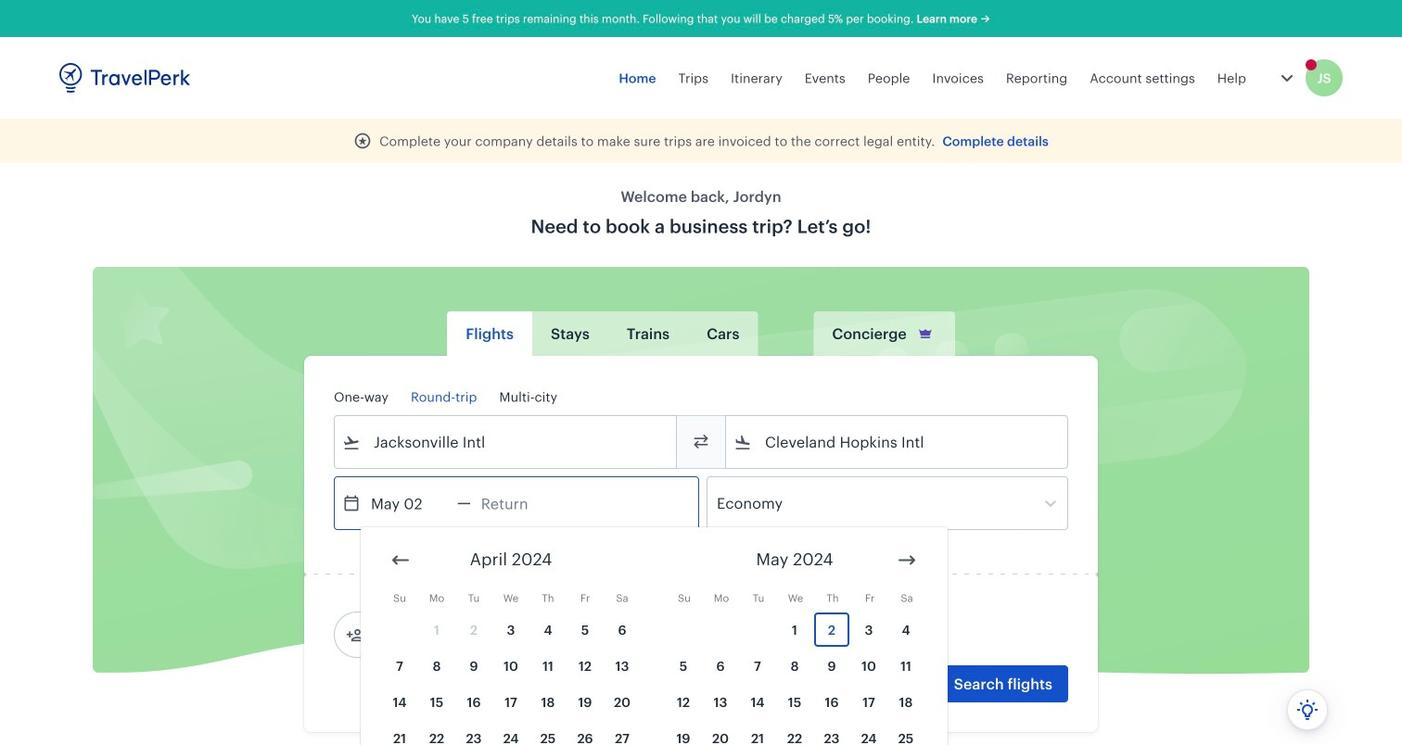 Task type: describe. For each thing, give the bounding box(es) containing it.
Depart text field
[[361, 478, 457, 530]]

From search field
[[361, 428, 652, 457]]



Task type: locate. For each thing, give the bounding box(es) containing it.
calendar application
[[361, 528, 1402, 746]]

move backward to switch to the previous month. image
[[390, 550, 412, 572]]

move forward to switch to the next month. image
[[896, 550, 918, 572]]

To search field
[[752, 428, 1043, 457]]

Return text field
[[471, 478, 567, 530]]

Add first traveler search field
[[365, 621, 557, 650]]



